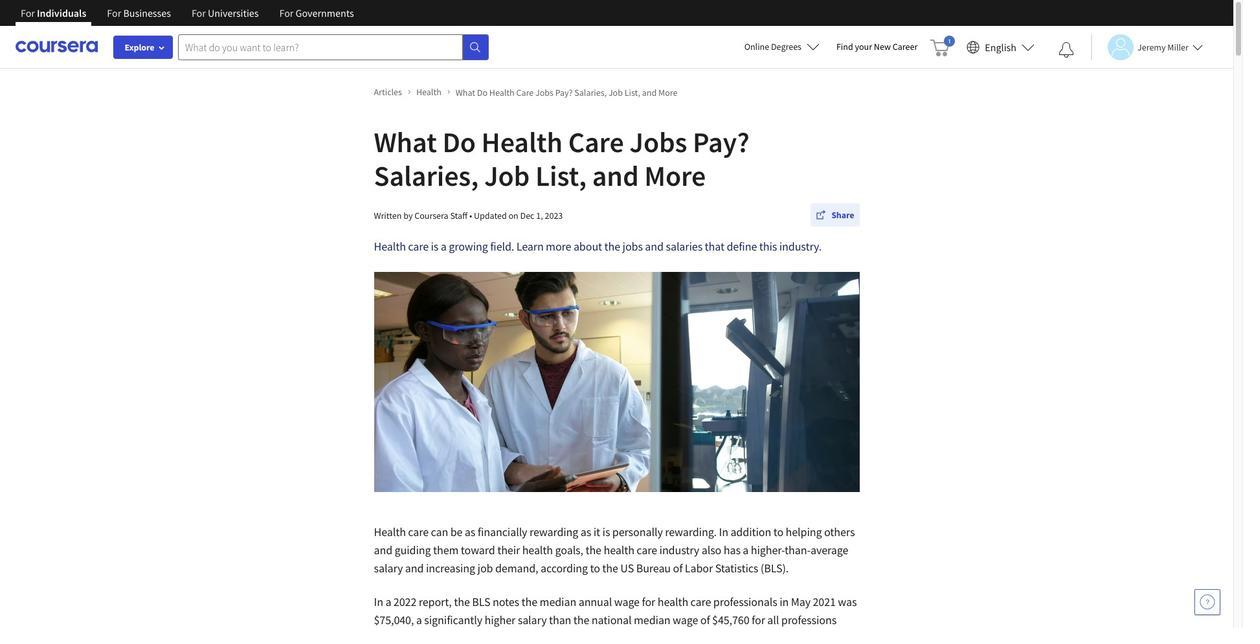 Task type: locate. For each thing, give the bounding box(es) containing it.
1 horizontal spatial is
[[603, 525, 610, 540]]

care inside breadcrumbs 'navigation'
[[516, 86, 534, 98]]

what right health link
[[456, 86, 475, 98]]

to up higher-
[[774, 525, 784, 540]]

a right has
[[743, 543, 749, 558]]

for businesses
[[107, 6, 171, 19]]

coursera
[[415, 210, 449, 221]]

0 vertical spatial job
[[609, 86, 623, 98]]

0 vertical spatial more
[[659, 86, 678, 98]]

your
[[855, 41, 872, 52]]

0 horizontal spatial care
[[516, 86, 534, 98]]

do
[[477, 86, 488, 98], [443, 124, 476, 160]]

bls
[[472, 595, 491, 609]]

(bls).
[[761, 561, 789, 576]]

for
[[21, 6, 35, 19], [107, 6, 121, 19], [192, 6, 206, 19], [279, 6, 294, 19]]

define
[[727, 239, 757, 254]]

in
[[719, 525, 729, 540], [374, 595, 383, 609]]

health down "bureau"
[[658, 595, 689, 609]]

1 vertical spatial more
[[645, 158, 706, 194]]

rewarding
[[530, 525, 579, 540]]

2022
[[394, 595, 417, 609]]

for down "bureau"
[[642, 595, 656, 609]]

salary
[[374, 561, 403, 576], [518, 613, 547, 628]]

according
[[541, 561, 588, 576]]

0 vertical spatial to
[[774, 525, 784, 540]]

0 horizontal spatial median
[[540, 595, 577, 609]]

to
[[774, 525, 784, 540], [590, 561, 600, 576]]

what do health care jobs pay? salaries, job list, and more
[[456, 86, 678, 98], [374, 124, 750, 194]]

what
[[456, 86, 475, 98], [374, 124, 437, 160]]

0 vertical spatial wage
[[615, 595, 640, 609]]

wage left $45,760
[[673, 613, 698, 628]]

0 vertical spatial care
[[516, 86, 534, 98]]

1 vertical spatial of
[[701, 613, 710, 628]]

2 as from the left
[[581, 525, 592, 540]]

health
[[522, 543, 553, 558], [604, 543, 635, 558], [658, 595, 689, 609]]

shopping cart: 1 item image
[[931, 36, 956, 56]]

1 horizontal spatial jobs
[[630, 124, 687, 160]]

is
[[431, 239, 439, 254], [603, 525, 610, 540]]

it
[[594, 525, 600, 540]]

0 horizontal spatial of
[[673, 561, 683, 576]]

1 vertical spatial care
[[568, 124, 624, 160]]

care
[[516, 86, 534, 98], [568, 124, 624, 160]]

1 vertical spatial what
[[374, 124, 437, 160]]

1 vertical spatial to
[[590, 561, 600, 576]]

as
[[465, 525, 476, 540], [581, 525, 592, 540]]

what inside breadcrumbs 'navigation'
[[456, 86, 475, 98]]

find your new career link
[[830, 39, 924, 55]]

0 horizontal spatial what
[[374, 124, 437, 160]]

0 vertical spatial list,
[[625, 86, 641, 98]]

1 vertical spatial do
[[443, 124, 476, 160]]

median
[[540, 595, 577, 609], [634, 613, 671, 628]]

1 horizontal spatial list,
[[625, 86, 641, 98]]

1 horizontal spatial median
[[634, 613, 671, 628]]

for left governments
[[279, 6, 294, 19]]

1 vertical spatial is
[[603, 525, 610, 540]]

1 vertical spatial in
[[374, 595, 383, 609]]

0 vertical spatial pay?
[[556, 86, 573, 98]]

0 vertical spatial what
[[456, 86, 475, 98]]

a down 2022
[[416, 613, 422, 628]]

to right according
[[590, 561, 600, 576]]

may
[[791, 595, 811, 609]]

0 vertical spatial for
[[642, 595, 656, 609]]

more
[[546, 239, 572, 254]]

a
[[441, 239, 447, 254], [743, 543, 749, 558], [386, 595, 391, 609], [416, 613, 422, 628]]

english
[[985, 40, 1017, 53]]

care
[[408, 239, 429, 254], [408, 525, 429, 540], [637, 543, 657, 558], [691, 595, 711, 609]]

1 vertical spatial for
[[752, 613, 765, 628]]

governments
[[296, 6, 354, 19]]

for governments
[[279, 6, 354, 19]]

3 for from the left
[[192, 6, 206, 19]]

1 for from the left
[[21, 6, 35, 19]]

0 vertical spatial jobs
[[536, 86, 554, 98]]

2 horizontal spatial health
[[658, 595, 689, 609]]

for universities
[[192, 6, 259, 19]]

salary down the guiding
[[374, 561, 403, 576]]

0 horizontal spatial as
[[465, 525, 476, 540]]

0 horizontal spatial salaries,
[[374, 158, 479, 194]]

jobs
[[623, 239, 643, 254]]

pay? inside breadcrumbs 'navigation'
[[556, 86, 573, 98]]

of down 'industry'
[[673, 561, 683, 576]]

0 horizontal spatial is
[[431, 239, 439, 254]]

0 horizontal spatial salary
[[374, 561, 403, 576]]

1 horizontal spatial salary
[[518, 613, 547, 628]]

health up us
[[604, 543, 635, 558]]

1 vertical spatial salary
[[518, 613, 547, 628]]

0 horizontal spatial do
[[443, 124, 476, 160]]

list,
[[625, 86, 641, 98], [536, 158, 587, 194]]

universities
[[208, 6, 259, 19]]

1 vertical spatial jobs
[[630, 124, 687, 160]]

0 horizontal spatial in
[[374, 595, 383, 609]]

health for health care is a growing field. learn more about the jobs and salaries that define this industry.
[[374, 239, 406, 254]]

2021
[[813, 595, 836, 609]]

pay?
[[556, 86, 573, 98], [693, 124, 750, 160]]

0 horizontal spatial list,
[[536, 158, 587, 194]]

median up than
[[540, 595, 577, 609]]

1 horizontal spatial wage
[[673, 613, 698, 628]]

in up $75,040,
[[374, 595, 383, 609]]

the right notes
[[522, 595, 538, 609]]

report,
[[419, 595, 452, 609]]

do down health link
[[443, 124, 476, 160]]

0 horizontal spatial job
[[484, 158, 530, 194]]

1 vertical spatial pay?
[[693, 124, 750, 160]]

health inside the in a 2022 report, the bls notes the median annual wage for health care professionals in may 2021 was $75,040, a significantly higher salary than the national median wage of $45,760 for all profession
[[658, 595, 689, 609]]

in a 2022 report, the bls notes the median annual wage for health care professionals in may 2021 was $75,040, a significantly higher salary than the national median wage of $45,760 for all profession
[[374, 595, 857, 628]]

salary left than
[[518, 613, 547, 628]]

None search field
[[178, 34, 489, 60]]

health down the rewarding
[[522, 543, 553, 558]]

1 vertical spatial job
[[484, 158, 530, 194]]

1 horizontal spatial what
[[456, 86, 475, 98]]

2 for from the left
[[107, 6, 121, 19]]

$75,040,
[[374, 613, 414, 628]]

what down articles link
[[374, 124, 437, 160]]

0 vertical spatial what do health care jobs pay? salaries, job list, and more
[[456, 86, 678, 98]]

job
[[609, 86, 623, 98], [484, 158, 530, 194]]

0 vertical spatial is
[[431, 239, 439, 254]]

health inside health care can be as financially rewarding as it is personally rewarding. in addition to helping others and guiding them toward their health goals, the health care industry also has a higher-than-average salary and increasing job demand, according to the us bureau of labor statistics (bls).
[[374, 525, 406, 540]]

growing
[[449, 239, 488, 254]]

salary inside health care can be as financially rewarding as it is personally rewarding. in addition to helping others and guiding them toward their health goals, the health care industry also has a higher-than-average salary and increasing job demand, according to the us bureau of labor statistics (bls).
[[374, 561, 403, 576]]

0 horizontal spatial health
[[522, 543, 553, 558]]

1 horizontal spatial job
[[609, 86, 623, 98]]

financially
[[478, 525, 528, 540]]

jobs
[[536, 86, 554, 98], [630, 124, 687, 160]]

more inside breadcrumbs 'navigation'
[[659, 86, 678, 98]]

1 vertical spatial wage
[[673, 613, 698, 628]]

as right be
[[465, 525, 476, 540]]

can
[[431, 525, 448, 540]]

•
[[470, 210, 472, 221]]

industry.
[[780, 239, 822, 254]]

0 vertical spatial in
[[719, 525, 729, 540]]

as left it on the bottom left
[[581, 525, 592, 540]]

in up has
[[719, 525, 729, 540]]

4 for from the left
[[279, 6, 294, 19]]

professionals
[[714, 595, 778, 609]]

wage up national
[[615, 595, 640, 609]]

0 vertical spatial salaries,
[[575, 86, 607, 98]]

care up the guiding
[[408, 525, 429, 540]]

was
[[838, 595, 857, 609]]

for left businesses
[[107, 6, 121, 19]]

of left $45,760
[[701, 613, 710, 628]]

for left 'individuals'
[[21, 6, 35, 19]]

care down labor
[[691, 595, 711, 609]]

care inside what do health care jobs pay? salaries, job list, and more
[[568, 124, 624, 160]]

0 horizontal spatial for
[[642, 595, 656, 609]]

is right it on the bottom left
[[603, 525, 610, 540]]

1 horizontal spatial do
[[477, 86, 488, 98]]

1 horizontal spatial salaries,
[[575, 86, 607, 98]]

statistics
[[715, 561, 759, 576]]

explore button
[[113, 36, 173, 59]]

demand,
[[495, 561, 539, 576]]

do inside what do health care jobs pay? salaries, job list, and more
[[443, 124, 476, 160]]

do right health link
[[477, 86, 488, 98]]

0 horizontal spatial pay?
[[556, 86, 573, 98]]

for left all on the bottom of page
[[752, 613, 765, 628]]

1 vertical spatial list,
[[536, 158, 587, 194]]

banner navigation
[[10, 0, 364, 36]]

more inside what do health care jobs pay? salaries, job list, and more
[[645, 158, 706, 194]]

0 horizontal spatial jobs
[[536, 86, 554, 98]]

1 horizontal spatial in
[[719, 525, 729, 540]]

1 horizontal spatial as
[[581, 525, 592, 540]]

for for governments
[[279, 6, 294, 19]]

list, inside what do health care jobs pay? salaries, job list, and more
[[536, 158, 587, 194]]

field.
[[490, 239, 514, 254]]

a inside health care can be as financially rewarding as it is personally rewarding. in addition to helping others and guiding them toward their health goals, the health care industry also has a higher-than-average salary and increasing job demand, according to the us bureau of labor statistics (bls).
[[743, 543, 749, 558]]

1 horizontal spatial health
[[604, 543, 635, 558]]

median right national
[[634, 613, 671, 628]]

1 horizontal spatial care
[[568, 124, 624, 160]]

for left universities
[[192, 6, 206, 19]]

breadcrumbs navigation
[[371, 82, 862, 102]]

0 vertical spatial do
[[477, 86, 488, 98]]

0 vertical spatial of
[[673, 561, 683, 576]]

be
[[451, 525, 463, 540]]

1 vertical spatial salaries,
[[374, 158, 479, 194]]

is down coursera
[[431, 239, 439, 254]]

0 vertical spatial salary
[[374, 561, 403, 576]]

find
[[837, 41, 853, 52]]

1 as from the left
[[465, 525, 476, 540]]

jeremy miller button
[[1091, 34, 1203, 60]]

of
[[673, 561, 683, 576], [701, 613, 710, 628]]

than-
[[785, 543, 811, 558]]

has
[[724, 543, 741, 558]]

1 horizontal spatial of
[[701, 613, 710, 628]]

is inside health care can be as financially rewarding as it is personally rewarding. in addition to helping others and guiding them toward their health goals, the health care industry also has a higher-than-average salary and increasing job demand, according to the us bureau of labor statistics (bls).
[[603, 525, 610, 540]]

0 horizontal spatial wage
[[615, 595, 640, 609]]

health inside what do health care jobs pay? salaries, job list, and more
[[482, 124, 563, 160]]

1 horizontal spatial pay?
[[693, 124, 750, 160]]

also
[[702, 543, 722, 558]]



Task type: describe. For each thing, give the bounding box(es) containing it.
What do you want to learn? text field
[[178, 34, 463, 60]]

online degrees
[[745, 41, 802, 52]]

the down it on the bottom left
[[586, 543, 602, 558]]

$45,760
[[713, 613, 750, 628]]

what inside what do health care jobs pay? salaries, job list, and more
[[374, 124, 437, 160]]

for for individuals
[[21, 6, 35, 19]]

1 vertical spatial what do health care jobs pay? salaries, job list, and more
[[374, 124, 750, 194]]

goals,
[[555, 543, 584, 558]]

by
[[404, 210, 413, 221]]

find your new career
[[837, 41, 918, 52]]

industry
[[660, 543, 700, 558]]

share
[[832, 209, 855, 221]]

rewarding.
[[665, 525, 717, 540]]

new
[[874, 41, 891, 52]]

jeremy miller
[[1138, 41, 1189, 53]]

show notifications image
[[1059, 42, 1075, 58]]

of inside health care can be as financially rewarding as it is personally rewarding. in addition to helping others and guiding them toward their health goals, the health care industry also has a higher-than-average salary and increasing job demand, according to the us bureau of labor statistics (bls).
[[673, 561, 683, 576]]

jeremy
[[1138, 41, 1166, 53]]

on
[[509, 210, 519, 221]]

health link
[[416, 85, 451, 99]]

higher-
[[751, 543, 785, 558]]

[featured image] two health care workers wear protective glasses and lab coats and stand in front of a medical instrument. image
[[374, 272, 860, 492]]

1 horizontal spatial to
[[774, 525, 784, 540]]

written by coursera staff • updated on dec 1, 2023
[[374, 210, 563, 221]]

this
[[760, 239, 777, 254]]

and inside breadcrumbs 'navigation'
[[642, 86, 657, 98]]

miller
[[1168, 41, 1189, 53]]

and inside what do health care jobs pay? salaries, job list, and more
[[592, 158, 639, 194]]

articles link
[[374, 85, 411, 99]]

jobs inside what do health care jobs pay? salaries, job list, and more
[[630, 124, 687, 160]]

1,
[[536, 210, 543, 221]]

a left 2022
[[386, 595, 391, 609]]

care up "bureau"
[[637, 543, 657, 558]]

them
[[433, 543, 459, 558]]

us
[[621, 561, 634, 576]]

care inside the in a 2022 report, the bls notes the median annual wage for health care professionals in may 2021 was $75,040, a significantly higher salary than the national median wage of $45,760 for all profession
[[691, 595, 711, 609]]

staff
[[450, 210, 468, 221]]

care down by at the left of the page
[[408, 239, 429, 254]]

updated
[[474, 210, 507, 221]]

in inside health care can be as financially rewarding as it is personally rewarding. in addition to helping others and guiding them toward their health goals, the health care industry also has a higher-than-average salary and increasing job demand, according to the us bureau of labor statistics (bls).
[[719, 525, 729, 540]]

the right than
[[574, 613, 590, 628]]

all
[[768, 613, 779, 628]]

in inside the in a 2022 report, the bls notes the median annual wage for health care professionals in may 2021 was $75,040, a significantly higher salary than the national median wage of $45,760 for all profession
[[374, 595, 383, 609]]

dec
[[520, 210, 535, 221]]

learn
[[517, 239, 544, 254]]

the left jobs
[[605, 239, 621, 254]]

health for health
[[416, 86, 442, 98]]

what do health care jobs pay? salaries, job list, and more inside breadcrumbs 'navigation'
[[456, 86, 678, 98]]

salaries
[[666, 239, 703, 254]]

toward
[[461, 543, 495, 558]]

increasing
[[426, 561, 475, 576]]

articles
[[374, 86, 402, 98]]

annual
[[579, 595, 612, 609]]

for for universities
[[192, 6, 206, 19]]

helping
[[786, 525, 822, 540]]

jobs inside breadcrumbs 'navigation'
[[536, 86, 554, 98]]

salaries, inside what do health care jobs pay? salaries, job list, and more
[[374, 158, 479, 194]]

the left us
[[603, 561, 618, 576]]

2023
[[545, 210, 563, 221]]

higher
[[485, 613, 516, 628]]

do inside breadcrumbs 'navigation'
[[477, 86, 488, 98]]

help center image
[[1200, 595, 1216, 610]]

businesses
[[123, 6, 171, 19]]

salary inside the in a 2022 report, the bls notes the median annual wage for health care professionals in may 2021 was $75,040, a significantly higher salary than the national median wage of $45,760 for all profession
[[518, 613, 547, 628]]

english button
[[962, 26, 1040, 68]]

the left bls at the left bottom
[[454, 595, 470, 609]]

online
[[745, 41, 770, 52]]

addition
[[731, 525, 772, 540]]

that
[[705, 239, 725, 254]]

career
[[893, 41, 918, 52]]

list, inside breadcrumbs 'navigation'
[[625, 86, 641, 98]]

job inside breadcrumbs 'navigation'
[[609, 86, 623, 98]]

in
[[780, 595, 789, 609]]

coursera image
[[16, 36, 98, 57]]

salaries, inside breadcrumbs 'navigation'
[[575, 86, 607, 98]]

guiding
[[395, 543, 431, 558]]

1 horizontal spatial for
[[752, 613, 765, 628]]

health care is a growing field. learn more about the jobs and salaries that define this industry.
[[374, 239, 824, 254]]

a left growing
[[441, 239, 447, 254]]

than
[[549, 613, 572, 628]]

for for businesses
[[107, 6, 121, 19]]

significantly
[[424, 613, 483, 628]]

0 horizontal spatial to
[[590, 561, 600, 576]]

health care can be as financially rewarding as it is personally rewarding. in addition to helping others and guiding them toward their health goals, the health care industry also has a higher-than-average salary and increasing job demand, according to the us bureau of labor statistics (bls).
[[374, 525, 855, 576]]

pay? inside what do health care jobs pay? salaries, job list, and more
[[693, 124, 750, 160]]

personally
[[613, 525, 663, 540]]

health for health care can be as financially rewarding as it is personally rewarding. in addition to helping others and guiding them toward their health goals, the health care industry also has a higher-than-average salary and increasing job demand, according to the us bureau of labor statistics (bls).
[[374, 525, 406, 540]]

notes
[[493, 595, 520, 609]]

job
[[478, 561, 493, 576]]

0 vertical spatial median
[[540, 595, 577, 609]]

online degrees button
[[734, 32, 830, 61]]

labor
[[685, 561, 713, 576]]

for individuals
[[21, 6, 86, 19]]

individuals
[[37, 6, 86, 19]]

their
[[498, 543, 520, 558]]

degrees
[[771, 41, 802, 52]]

explore
[[125, 41, 154, 53]]

bureau
[[636, 561, 671, 576]]

national
[[592, 613, 632, 628]]

written
[[374, 210, 402, 221]]

average
[[811, 543, 849, 558]]

others
[[825, 525, 855, 540]]

of inside the in a 2022 report, the bls notes the median annual wage for health care professionals in may 2021 was $75,040, a significantly higher salary than the national median wage of $45,760 for all profession
[[701, 613, 710, 628]]

1 vertical spatial median
[[634, 613, 671, 628]]

about
[[574, 239, 602, 254]]



Task type: vqa. For each thing, say whether or not it's contained in the screenshot.
without
no



